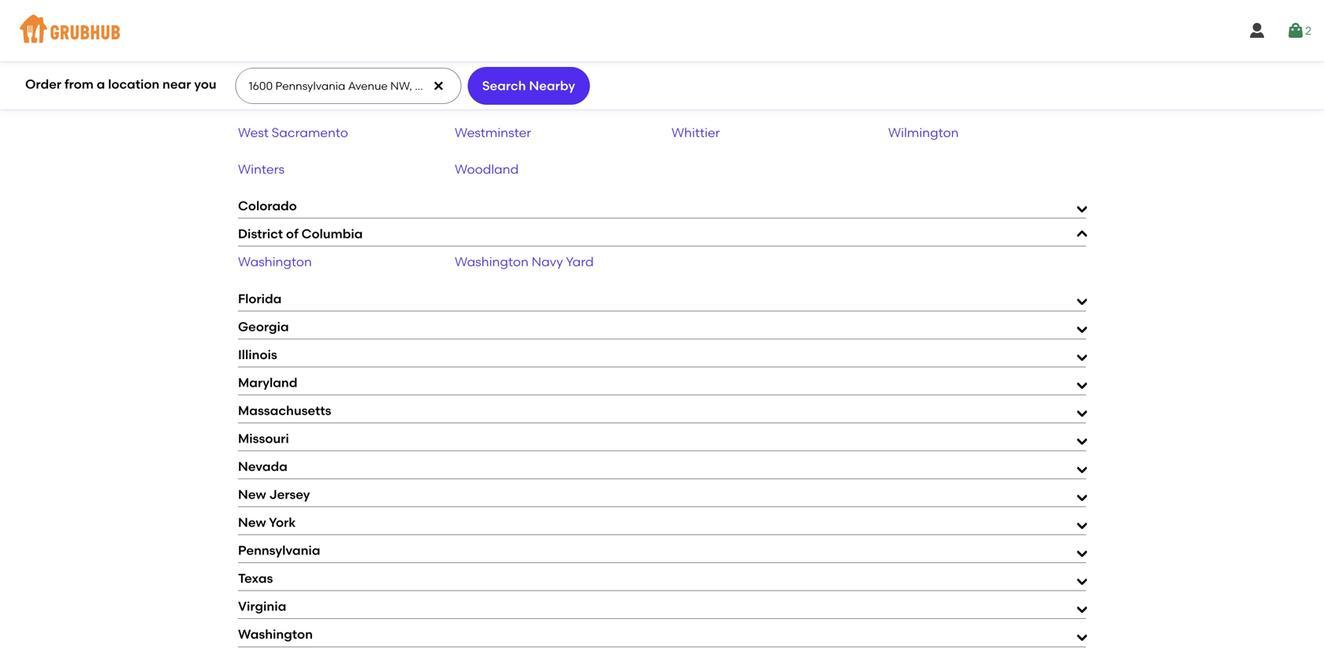 Task type: vqa. For each thing, say whether or not it's contained in the screenshot.
Connect with us us
no



Task type: locate. For each thing, give the bounding box(es) containing it.
new york
[[238, 515, 296, 531]]

svg image inside 2 button
[[1287, 21, 1306, 40]]

jersey
[[269, 487, 310, 503]]

order from a location near you
[[25, 77, 217, 92]]

yard
[[566, 254, 594, 270]]

new
[[238, 487, 266, 503], [238, 515, 266, 531]]

new down nevada
[[238, 487, 266, 503]]

maryland
[[238, 375, 298, 391]]

1 vertical spatial new
[[238, 515, 266, 531]]

you
[[194, 77, 217, 92]]

washington down district
[[238, 254, 312, 270]]

city for universal city
[[948, 52, 973, 67]]

universal
[[889, 52, 945, 67]]

of
[[286, 226, 299, 242]]

west sacramento
[[238, 125, 348, 140]]

washington left navy
[[455, 254, 529, 270]]

washington
[[238, 254, 312, 270], [455, 254, 529, 270], [238, 627, 313, 643]]

svg image
[[1287, 21, 1306, 40], [432, 80, 445, 92]]

illinois
[[238, 347, 277, 363]]

georgia
[[238, 319, 289, 335]]

city for union city
[[711, 52, 736, 67]]

woodland link
[[455, 162, 519, 177]]

city right union
[[711, 52, 736, 67]]

winters link
[[238, 162, 285, 177]]

new for new jersey
[[238, 487, 266, 503]]

washington link
[[238, 254, 312, 270]]

union city
[[672, 52, 736, 67]]

near
[[163, 77, 191, 92]]

0 horizontal spatial svg image
[[432, 80, 445, 92]]

svg image left 'valley' at the left top
[[432, 80, 445, 92]]

westminster
[[455, 125, 531, 140]]

city
[[711, 52, 736, 67], [948, 52, 973, 67]]

main navigation navigation
[[0, 0, 1325, 61]]

1 city from the left
[[711, 52, 736, 67]]

1 new from the top
[[238, 487, 266, 503]]

washington down virginia
[[238, 627, 313, 643]]

pennsylvania
[[238, 543, 320, 559]]

svg image
[[1248, 21, 1267, 40]]

tustin
[[455, 52, 491, 67]]

1 horizontal spatial city
[[948, 52, 973, 67]]

city right the "universal"
[[948, 52, 973, 67]]

district
[[238, 226, 283, 242]]

colorado
[[238, 198, 297, 214]]

0 vertical spatial svg image
[[1287, 21, 1306, 40]]

new left the york
[[238, 515, 266, 531]]

search nearby button
[[468, 67, 590, 105]]

new for new york
[[238, 515, 266, 531]]

wilmington link
[[889, 125, 959, 140]]

2 new from the top
[[238, 515, 266, 531]]

0 vertical spatial new
[[238, 487, 266, 503]]

2 city from the left
[[948, 52, 973, 67]]

svg image right svg icon
[[1287, 21, 1306, 40]]

0 horizontal spatial city
[[711, 52, 736, 67]]

union
[[672, 52, 708, 67]]

valley village
[[455, 88, 536, 104]]

from
[[65, 77, 94, 92]]

westminster link
[[455, 125, 531, 140]]

1 vertical spatial svg image
[[432, 80, 445, 92]]

search
[[482, 78, 526, 93]]

1 horizontal spatial svg image
[[1287, 21, 1306, 40]]

2
[[1306, 24, 1312, 37]]

district of columbia
[[238, 226, 363, 242]]

Search Address search field
[[235, 69, 460, 103]]

location
[[108, 77, 160, 92]]



Task type: describe. For each thing, give the bounding box(es) containing it.
nearby
[[529, 78, 575, 93]]

valley
[[455, 88, 491, 104]]

tujunga
[[238, 52, 287, 67]]

florida
[[238, 291, 282, 307]]

missouri
[[238, 431, 289, 447]]

vacaville
[[238, 88, 293, 104]]

texas
[[238, 571, 273, 587]]

navy
[[532, 254, 563, 270]]

tujunga link
[[238, 52, 287, 67]]

winters
[[238, 162, 285, 177]]

washington navy yard
[[455, 254, 594, 270]]

wilmington
[[889, 125, 959, 140]]

village
[[494, 88, 536, 104]]

2 button
[[1287, 17, 1312, 45]]

sacramento
[[272, 125, 348, 140]]

universal city
[[889, 52, 973, 67]]

tustin link
[[455, 52, 491, 67]]

universal city link
[[889, 52, 973, 67]]

washington for washington link
[[238, 254, 312, 270]]

virginia
[[238, 599, 286, 615]]

new jersey
[[238, 487, 310, 503]]

search nearby
[[482, 78, 575, 93]]

vacaville link
[[238, 88, 293, 104]]

washington navy yard link
[[455, 254, 594, 270]]

whittier
[[672, 125, 720, 140]]

york
[[269, 515, 296, 531]]

columbia
[[302, 226, 363, 242]]

washington for washington navy yard
[[455, 254, 529, 270]]

union city link
[[672, 52, 736, 67]]

a
[[97, 77, 105, 92]]

order
[[25, 77, 61, 92]]

whittier link
[[672, 125, 720, 140]]

nevada
[[238, 459, 288, 475]]

west
[[238, 125, 269, 140]]

massachusetts
[[238, 403, 331, 419]]

woodland
[[455, 162, 519, 177]]

valley village link
[[455, 88, 536, 104]]

west sacramento link
[[238, 125, 348, 140]]



